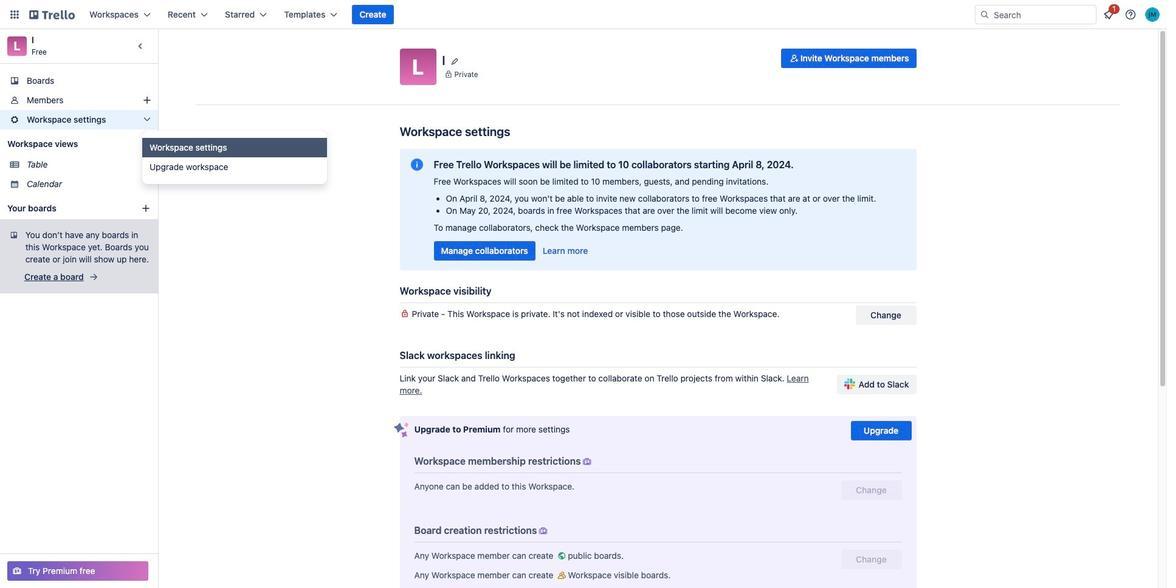 Task type: describe. For each thing, give the bounding box(es) containing it.
sparkle image
[[394, 423, 409, 438]]

Search field
[[990, 6, 1096, 23]]

search image
[[980, 10, 990, 19]]

1 notification image
[[1102, 7, 1116, 22]]

your boards with 0 items element
[[7, 201, 135, 216]]

workspace navigation collapse icon image
[[133, 38, 150, 55]]

back to home image
[[29, 5, 75, 24]]

sm image
[[789, 52, 801, 64]]



Task type: vqa. For each thing, say whether or not it's contained in the screenshot.
the Starred
no



Task type: locate. For each thing, give the bounding box(es) containing it.
jeremy miller (jeremymiller198) image
[[1146, 7, 1160, 22]]

open information menu image
[[1125, 9, 1137, 21]]

add board image
[[141, 204, 151, 213]]

sm image
[[581, 456, 593, 468], [537, 525, 549, 538], [556, 550, 568, 562], [556, 570, 568, 582]]

primary element
[[0, 0, 1168, 29]]



